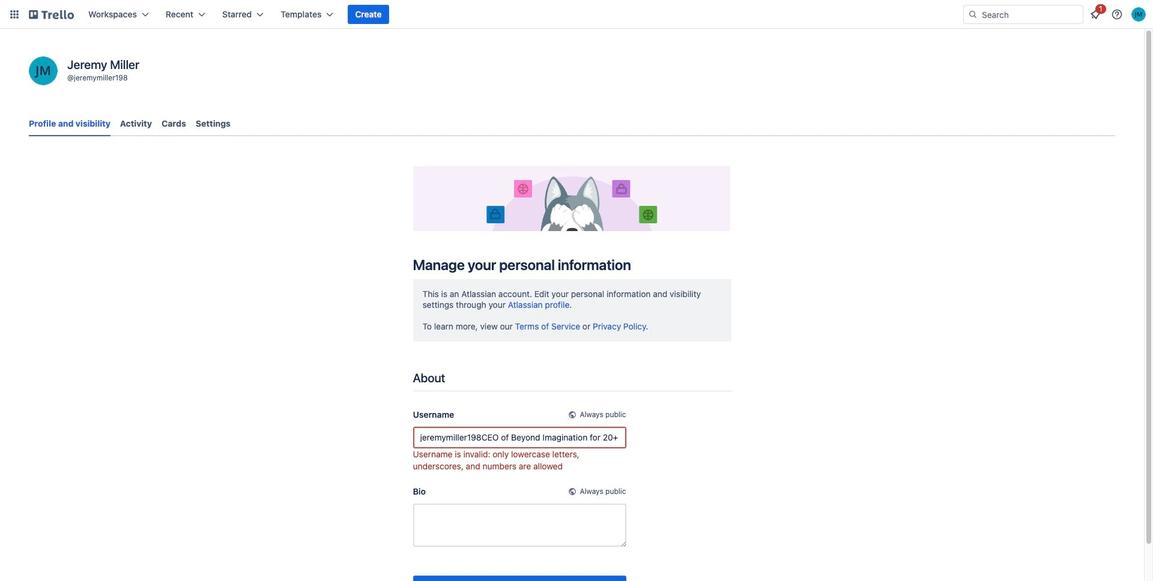 Task type: vqa. For each thing, say whether or not it's contained in the screenshot.
Primary element
yes



Task type: locate. For each thing, give the bounding box(es) containing it.
1 horizontal spatial jeremy miller (jeremymiller198) image
[[1132, 7, 1146, 22]]

jeremy miller (jeremymiller198) image down back to home image
[[29, 56, 58, 85]]

None text field
[[413, 504, 626, 547]]

1 notification image
[[1089, 7, 1103, 22]]

jeremy miller (jeremymiller198) image right open information menu icon
[[1132, 7, 1146, 22]]

Search field
[[964, 5, 1084, 24]]

jeremy miller (jeremymiller198) image
[[1132, 7, 1146, 22], [29, 56, 58, 85]]

None text field
[[413, 427, 626, 449]]

1 vertical spatial jeremy miller (jeremymiller198) image
[[29, 56, 58, 85]]



Task type: describe. For each thing, give the bounding box(es) containing it.
search image
[[969, 10, 978, 19]]

primary element
[[0, 0, 1154, 29]]

open information menu image
[[1112, 8, 1124, 20]]

0 vertical spatial jeremy miller (jeremymiller198) image
[[1132, 7, 1146, 22]]

back to home image
[[29, 5, 74, 24]]

0 horizontal spatial jeremy miller (jeremymiller198) image
[[29, 56, 58, 85]]



